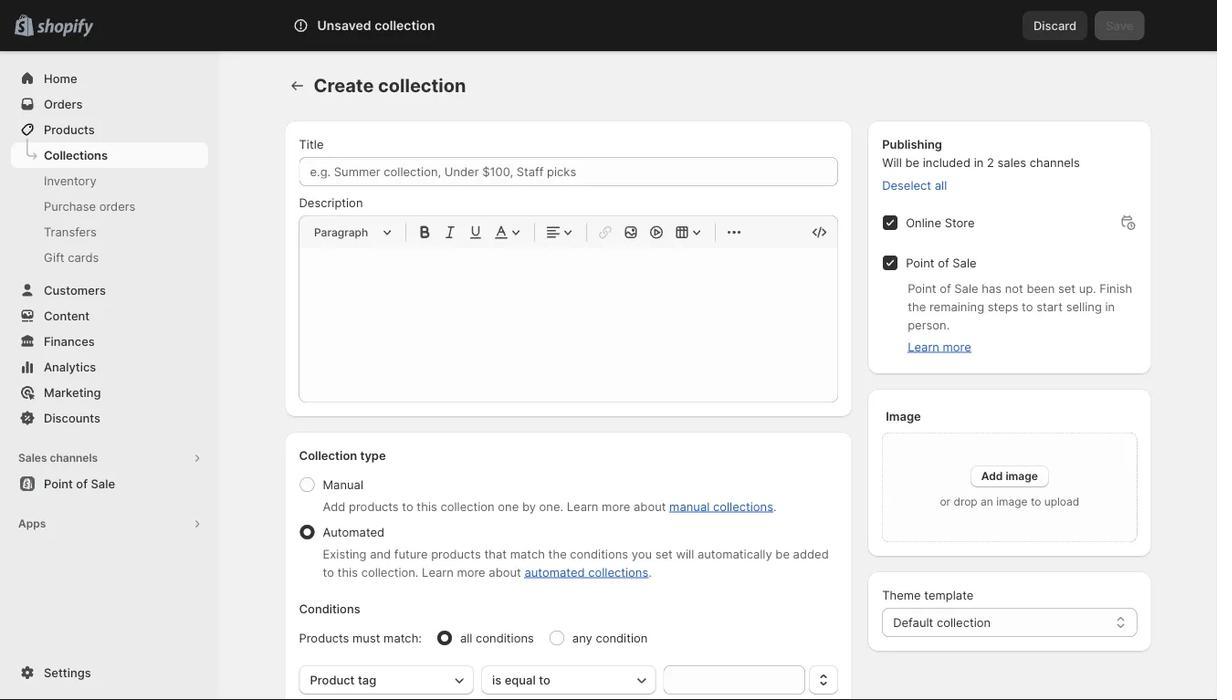 Task type: describe. For each thing, give the bounding box(es) containing it.
paragraph button
[[307, 222, 398, 243]]

tag
[[358, 673, 377, 688]]

sales channels button
[[11, 446, 208, 471]]

title
[[299, 137, 324, 151]]

condition
[[596, 631, 648, 645]]

point of sale link
[[11, 471, 208, 497]]

the inside existing and future products that match the conditions you set will automatically be added to this collection. learn more about
[[549, 547, 567, 561]]

collection left the one
[[441, 500, 495, 514]]

conditions
[[299, 602, 361, 616]]

deselect all button
[[872, 173, 959, 198]]

or
[[941, 496, 951, 509]]

collections
[[44, 148, 108, 162]]

existing
[[323, 547, 367, 561]]

type
[[360, 449, 386, 463]]

product
[[310, 673, 355, 688]]

apps button
[[11, 512, 208, 537]]

0 vertical spatial point of sale
[[906, 256, 977, 270]]

to inside existing and future products that match the conditions you set will automatically be added to this collection. learn more about
[[323, 566, 334, 580]]

transfers
[[44, 225, 97, 239]]

add for add image
[[982, 470, 1004, 483]]

home
[[44, 71, 77, 85]]

marketing
[[44, 386, 101, 400]]

product tag
[[310, 673, 377, 688]]

0 vertical spatial point
[[906, 256, 935, 270]]

automated
[[525, 566, 585, 580]]

purchase orders link
[[11, 194, 208, 219]]

publishing will be included in 2 sales channels
[[883, 137, 1081, 169]]

gift cards link
[[11, 245, 208, 270]]

online
[[906, 216, 942, 230]]

content link
[[11, 303, 208, 329]]

to up future
[[402, 500, 414, 514]]

collection for default collection
[[937, 616, 991, 630]]

store
[[945, 216, 975, 230]]

settings link
[[11, 661, 208, 686]]

0 vertical spatial sale
[[953, 256, 977, 270]]

more for the
[[943, 340, 972, 354]]

1 vertical spatial learn
[[567, 500, 599, 514]]

1 vertical spatial all
[[460, 631, 473, 645]]

add products to this collection one by one. learn more about manual collections .
[[323, 500, 777, 514]]

1 vertical spatial more
[[602, 500, 631, 514]]

not
[[1006, 281, 1024, 296]]

any condition
[[573, 631, 648, 645]]

default
[[894, 616, 934, 630]]

marketing link
[[11, 380, 208, 406]]

collection type
[[299, 449, 386, 463]]

0 vertical spatial products
[[349, 500, 399, 514]]

point inside button
[[44, 477, 73, 491]]

0 vertical spatial image
[[1006, 470, 1039, 483]]

collections link
[[11, 143, 208, 168]]

match:
[[384, 631, 422, 645]]

search button
[[344, 11, 874, 40]]

in inside publishing will be included in 2 sales channels
[[975, 155, 984, 169]]

template
[[925, 588, 974, 603]]

finish
[[1100, 281, 1133, 296]]

orders
[[44, 97, 83, 111]]

1 horizontal spatial about
[[634, 500, 666, 514]]

start
[[1037, 300, 1064, 314]]

paragraph
[[314, 226, 368, 239]]

added
[[794, 547, 829, 561]]

all inside button
[[935, 178, 948, 192]]

description
[[299, 196, 363, 210]]

is equal to button
[[482, 666, 657, 695]]

equal
[[505, 673, 536, 688]]

collection for unsaved collection
[[375, 18, 435, 33]]

0 vertical spatial this
[[417, 500, 437, 514]]

learn for set
[[422, 566, 454, 580]]

deselect
[[883, 178, 932, 192]]

theme template
[[883, 588, 974, 603]]

manual
[[670, 500, 710, 514]]

one.
[[540, 500, 564, 514]]

learn more link
[[908, 340, 972, 354]]

sales
[[18, 452, 47, 465]]

collection.
[[361, 566, 419, 580]]

drop
[[954, 496, 978, 509]]

save button
[[1096, 11, 1145, 40]]

included
[[923, 155, 971, 169]]

discounts
[[44, 411, 100, 425]]

cards
[[68, 250, 99, 264]]

home link
[[11, 66, 208, 91]]

match
[[510, 547, 545, 561]]

Title text field
[[299, 157, 839, 186]]

point of sale has not been set up. finish the remaining steps to start selling in person. learn more
[[908, 281, 1133, 354]]

1 vertical spatial .
[[649, 566, 652, 580]]

inventory link
[[11, 168, 208, 194]]

point inside point of sale has not been set up. finish the remaining steps to start selling in person. learn more
[[908, 281, 937, 296]]

analytics link
[[11, 354, 208, 380]]

analytics
[[44, 360, 96, 374]]

gift
[[44, 250, 65, 264]]

about inside existing and future products that match the conditions you set will automatically be added to this collection. learn more about
[[489, 566, 521, 580]]

create
[[314, 74, 374, 97]]

collection
[[299, 449, 357, 463]]

by
[[523, 500, 536, 514]]

been
[[1027, 281, 1055, 296]]

an
[[981, 496, 994, 509]]

manual
[[323, 478, 364, 492]]

1 vertical spatial collections
[[589, 566, 649, 580]]

add for add products to this collection one by one. learn more about manual collections .
[[323, 500, 346, 514]]

inventory
[[44, 174, 97, 188]]

products inside existing and future products that match the conditions you set will automatically be added to this collection. learn more about
[[431, 547, 481, 561]]



Task type: locate. For each thing, give the bounding box(es) containing it.
2 vertical spatial sale
[[91, 477, 115, 491]]

transfers link
[[11, 219, 208, 245]]

0 vertical spatial add
[[982, 470, 1004, 483]]

1 vertical spatial point of sale
[[44, 477, 115, 491]]

sale inside point of sale has not been set up. finish the remaining steps to start selling in person. learn more
[[955, 281, 979, 296]]

finances
[[44, 334, 95, 349]]

sale inside button
[[91, 477, 115, 491]]

and
[[370, 547, 391, 561]]

will
[[883, 155, 902, 169]]

collection down template
[[937, 616, 991, 630]]

the up automated
[[549, 547, 567, 561]]

0 horizontal spatial products
[[349, 500, 399, 514]]

point of sale inside point of sale link
[[44, 477, 115, 491]]

be down publishing
[[906, 155, 920, 169]]

channels inside publishing will be included in 2 sales channels
[[1030, 155, 1081, 169]]

set left up.
[[1059, 281, 1076, 296]]

0 horizontal spatial all
[[460, 631, 473, 645]]

the
[[908, 300, 927, 314], [549, 547, 567, 561]]

point of sale down online store
[[906, 256, 977, 270]]

collections down you
[[589, 566, 649, 580]]

apps
[[18, 518, 46, 531]]

be
[[906, 155, 920, 169], [776, 547, 790, 561]]

in left the 2
[[975, 155, 984, 169]]

set inside point of sale has not been set up. finish the remaining steps to start selling in person. learn more
[[1059, 281, 1076, 296]]

1 vertical spatial point
[[908, 281, 937, 296]]

search
[[374, 18, 413, 32]]

point down sales channels
[[44, 477, 73, 491]]

one
[[498, 500, 519, 514]]

be left added
[[776, 547, 790, 561]]

to inside dropdown button
[[539, 673, 551, 688]]

is equal to
[[493, 673, 551, 688]]

1 horizontal spatial more
[[602, 500, 631, 514]]

manual collections link
[[670, 500, 774, 514]]

1 vertical spatial add
[[323, 500, 346, 514]]

product tag button
[[299, 666, 474, 695]]

1 horizontal spatial all
[[935, 178, 948, 192]]

learn inside point of sale has not been set up. finish the remaining steps to start selling in person. learn more
[[908, 340, 940, 354]]

1 vertical spatial image
[[997, 496, 1028, 509]]

sale up remaining on the top
[[955, 281, 979, 296]]

0 vertical spatial in
[[975, 155, 984, 169]]

be inside existing and future products that match the conditions you set will automatically be added to this collection. learn more about
[[776, 547, 790, 561]]

0 horizontal spatial .
[[649, 566, 652, 580]]

products left that on the left bottom of page
[[431, 547, 481, 561]]

customers link
[[11, 278, 208, 303]]

image up or drop an image to upload
[[1006, 470, 1039, 483]]

collection for create collection
[[378, 74, 466, 97]]

0 vertical spatial of
[[938, 256, 950, 270]]

1 vertical spatial of
[[940, 281, 952, 296]]

1 vertical spatial the
[[549, 547, 567, 561]]

. right manual on the right of page
[[774, 500, 777, 514]]

more inside point of sale has not been set up. finish the remaining steps to start selling in person. learn more
[[943, 340, 972, 354]]

automatically
[[698, 547, 773, 561]]

0 vertical spatial about
[[634, 500, 666, 514]]

0 horizontal spatial more
[[457, 566, 486, 580]]

automated collections .
[[525, 566, 652, 580]]

of inside button
[[76, 477, 88, 491]]

person.
[[908, 318, 950, 332]]

products for products
[[44, 122, 95, 137]]

point up person.
[[908, 281, 937, 296]]

2 vertical spatial more
[[457, 566, 486, 580]]

conditions inside existing and future products that match the conditions you set will automatically be added to this collection. learn more about
[[570, 547, 629, 561]]

1 horizontal spatial products
[[299, 631, 349, 645]]

learn for the
[[908, 340, 940, 354]]

add
[[982, 470, 1004, 483], [323, 500, 346, 514]]

1 horizontal spatial collections
[[714, 500, 774, 514]]

is
[[493, 673, 502, 688]]

upload
[[1045, 496, 1080, 509]]

any
[[573, 631, 593, 645]]

0 horizontal spatial add
[[323, 500, 346, 514]]

steps
[[988, 300, 1019, 314]]

1 horizontal spatial in
[[1106, 300, 1116, 314]]

learn right one.
[[567, 500, 599, 514]]

content
[[44, 309, 90, 323]]

the inside point of sale has not been set up. finish the remaining steps to start selling in person. learn more
[[908, 300, 927, 314]]

1 vertical spatial sale
[[955, 281, 979, 296]]

1 horizontal spatial set
[[1059, 281, 1076, 296]]

in
[[975, 155, 984, 169], [1106, 300, 1116, 314]]

collection right unsaved at the top left of the page
[[375, 18, 435, 33]]

of down online store
[[938, 256, 950, 270]]

2 horizontal spatial learn
[[908, 340, 940, 354]]

set left will
[[656, 547, 673, 561]]

the up person.
[[908, 300, 927, 314]]

set inside existing and future products that match the conditions you set will automatically be added to this collection. learn more about
[[656, 547, 673, 561]]

channels inside sales channels button
[[50, 452, 98, 465]]

to left start
[[1022, 300, 1034, 314]]

of up remaining on the top
[[940, 281, 952, 296]]

automated collections link
[[525, 566, 649, 580]]

. down you
[[649, 566, 652, 580]]

1 vertical spatial channels
[[50, 452, 98, 465]]

1 horizontal spatial the
[[908, 300, 927, 314]]

1 vertical spatial in
[[1106, 300, 1116, 314]]

image
[[886, 409, 922, 423]]

sale
[[953, 256, 977, 270], [955, 281, 979, 296], [91, 477, 115, 491]]

set
[[1059, 281, 1076, 296], [656, 547, 673, 561]]

point of sale down sales channels
[[44, 477, 115, 491]]

learn down future
[[422, 566, 454, 580]]

theme
[[883, 588, 922, 603]]

in inside point of sale has not been set up. finish the remaining steps to start selling in person. learn more
[[1106, 300, 1116, 314]]

up.
[[1080, 281, 1097, 296]]

of down sales channels
[[76, 477, 88, 491]]

0 horizontal spatial this
[[338, 566, 358, 580]]

channels down 'discounts'
[[50, 452, 98, 465]]

you
[[632, 547, 652, 561]]

more down that on the left bottom of page
[[457, 566, 486, 580]]

1 horizontal spatial channels
[[1030, 155, 1081, 169]]

1 vertical spatial products
[[299, 631, 349, 645]]

2 vertical spatial learn
[[422, 566, 454, 580]]

2 vertical spatial of
[[76, 477, 88, 491]]

conditions
[[570, 547, 629, 561], [476, 631, 534, 645]]

discard button
[[1023, 11, 1088, 40]]

be inside publishing will be included in 2 sales channels
[[906, 155, 920, 169]]

in down finish
[[1106, 300, 1116, 314]]

0 horizontal spatial point of sale
[[44, 477, 115, 491]]

learn
[[908, 340, 940, 354], [567, 500, 599, 514], [422, 566, 454, 580]]

1 vertical spatial conditions
[[476, 631, 534, 645]]

2 vertical spatial point
[[44, 477, 73, 491]]

or drop an image to upload
[[941, 496, 1080, 509]]

this up future
[[417, 500, 437, 514]]

to inside point of sale has not been set up. finish the remaining steps to start selling in person. learn more
[[1022, 300, 1034, 314]]

0 horizontal spatial collections
[[589, 566, 649, 580]]

point down online
[[906, 256, 935, 270]]

purchase
[[44, 199, 96, 213]]

learn inside existing and future products that match the conditions you set will automatically be added to this collection. learn more about
[[422, 566, 454, 580]]

0 vertical spatial the
[[908, 300, 927, 314]]

unsaved
[[317, 18, 372, 33]]

0 vertical spatial collections
[[714, 500, 774, 514]]

channels
[[1030, 155, 1081, 169], [50, 452, 98, 465]]

1 horizontal spatial point of sale
[[906, 256, 977, 270]]

discounts link
[[11, 406, 208, 431]]

all right the match:
[[460, 631, 473, 645]]

0 horizontal spatial about
[[489, 566, 521, 580]]

conditions up the "is"
[[476, 631, 534, 645]]

products up "automated"
[[349, 500, 399, 514]]

gift cards
[[44, 250, 99, 264]]

0 horizontal spatial conditions
[[476, 631, 534, 645]]

about left manual on the right of page
[[634, 500, 666, 514]]

to down existing
[[323, 566, 334, 580]]

2
[[988, 155, 995, 169]]

more down person.
[[943, 340, 972, 354]]

this inside existing and future products that match the conditions you set will automatically be added to this collection. learn more about
[[338, 566, 358, 580]]

products down "conditions"
[[299, 631, 349, 645]]

products must match:
[[299, 631, 422, 645]]

shopify image
[[37, 19, 93, 37]]

1 vertical spatial be
[[776, 547, 790, 561]]

1 horizontal spatial this
[[417, 500, 437, 514]]

1 horizontal spatial .
[[774, 500, 777, 514]]

point of sale button
[[0, 471, 219, 497]]

add image
[[982, 470, 1039, 483]]

products down orders
[[44, 122, 95, 137]]

1 horizontal spatial conditions
[[570, 547, 629, 561]]

more
[[943, 340, 972, 354], [602, 500, 631, 514], [457, 566, 486, 580]]

finances link
[[11, 329, 208, 354]]

0 horizontal spatial be
[[776, 547, 790, 561]]

all down included
[[935, 178, 948, 192]]

more inside existing and future products that match the conditions you set will automatically be added to this collection. learn more about
[[457, 566, 486, 580]]

0 vertical spatial all
[[935, 178, 948, 192]]

0 horizontal spatial in
[[975, 155, 984, 169]]

1 horizontal spatial be
[[906, 155, 920, 169]]

0 horizontal spatial set
[[656, 547, 673, 561]]

unsaved collection
[[317, 18, 435, 33]]

0 vertical spatial set
[[1059, 281, 1076, 296]]

1 vertical spatial about
[[489, 566, 521, 580]]

create collection
[[314, 74, 466, 97]]

image right an
[[997, 496, 1028, 509]]

conditions up automated collections .
[[570, 547, 629, 561]]

more right one.
[[602, 500, 631, 514]]

discard
[[1034, 18, 1077, 32]]

will
[[677, 547, 695, 561]]

collections
[[714, 500, 774, 514], [589, 566, 649, 580]]

0 horizontal spatial channels
[[50, 452, 98, 465]]

orders
[[99, 199, 136, 213]]

online store
[[906, 216, 975, 230]]

purchase orders
[[44, 199, 136, 213]]

None text field
[[664, 666, 806, 695]]

about down that on the left bottom of page
[[489, 566, 521, 580]]

sale down the store
[[953, 256, 977, 270]]

1 vertical spatial products
[[431, 547, 481, 561]]

0 vertical spatial conditions
[[570, 547, 629, 561]]

collections up automatically
[[714, 500, 774, 514]]

of inside point of sale has not been set up. finish the remaining steps to start selling in person. learn more
[[940, 281, 952, 296]]

0 horizontal spatial learn
[[422, 566, 454, 580]]

this down existing
[[338, 566, 358, 580]]

publishing
[[883, 137, 943, 151]]

learn down person.
[[908, 340, 940, 354]]

2 horizontal spatial more
[[943, 340, 972, 354]]

0 horizontal spatial products
[[44, 122, 95, 137]]

0 horizontal spatial the
[[549, 547, 567, 561]]

0 vertical spatial learn
[[908, 340, 940, 354]]

collection down search
[[378, 74, 466, 97]]

0 vertical spatial products
[[44, 122, 95, 137]]

1 vertical spatial this
[[338, 566, 358, 580]]

save
[[1107, 18, 1134, 32]]

to right 'equal'
[[539, 673, 551, 688]]

0 vertical spatial .
[[774, 500, 777, 514]]

selling
[[1067, 300, 1103, 314]]

to left the "upload"
[[1031, 496, 1042, 509]]

products for products must match:
[[299, 631, 349, 645]]

orders link
[[11, 91, 208, 117]]

all conditions
[[460, 631, 534, 645]]

image
[[1006, 470, 1039, 483], [997, 496, 1028, 509]]

.
[[774, 500, 777, 514], [649, 566, 652, 580]]

1 vertical spatial set
[[656, 547, 673, 561]]

has
[[982, 281, 1002, 296]]

sale down sales channels button
[[91, 477, 115, 491]]

automated
[[323, 525, 385, 540]]

add up an
[[982, 470, 1004, 483]]

that
[[485, 547, 507, 561]]

0 vertical spatial channels
[[1030, 155, 1081, 169]]

1 horizontal spatial learn
[[567, 500, 599, 514]]

add down manual
[[323, 500, 346, 514]]

about
[[634, 500, 666, 514], [489, 566, 521, 580]]

0 vertical spatial be
[[906, 155, 920, 169]]

more for set
[[457, 566, 486, 580]]

1 horizontal spatial add
[[982, 470, 1004, 483]]

sales channels
[[18, 452, 98, 465]]

1 horizontal spatial products
[[431, 547, 481, 561]]

0 vertical spatial more
[[943, 340, 972, 354]]

future
[[395, 547, 428, 561]]

channels right sales
[[1030, 155, 1081, 169]]



Task type: vqa. For each thing, say whether or not it's contained in the screenshot.
cell
no



